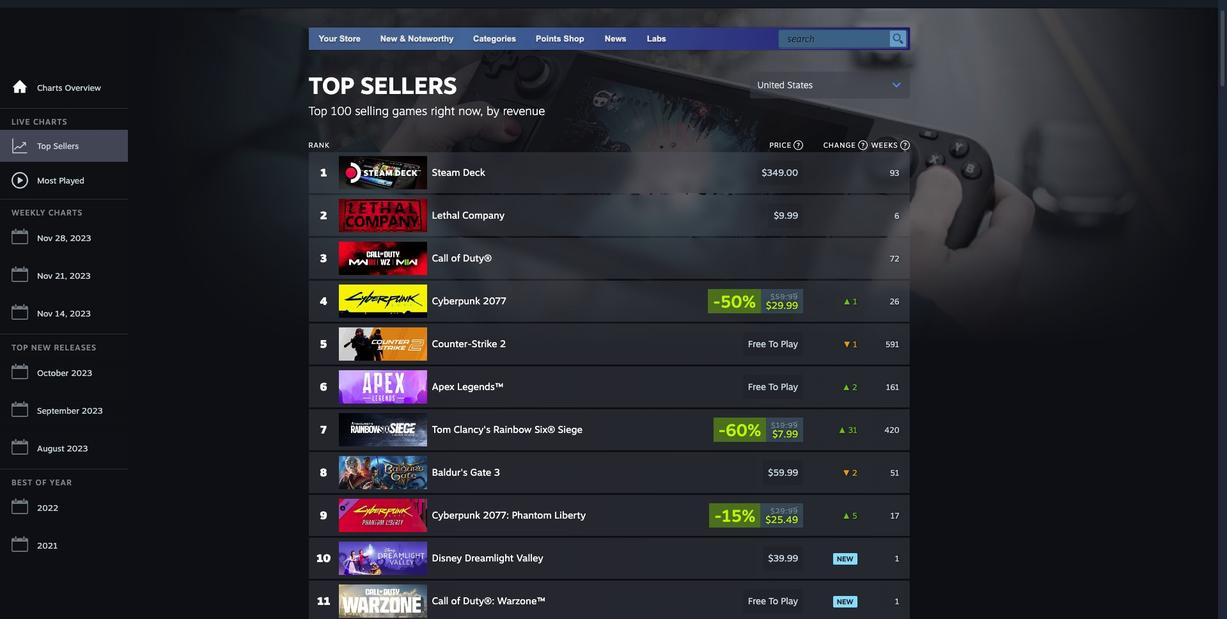 Task type: locate. For each thing, give the bounding box(es) containing it.
free to play down $59.99 $29.99
[[748, 338, 798, 349]]

1 vertical spatial 5
[[852, 511, 857, 520]]

2 play from the top
[[781, 381, 798, 392]]

nov 28, 2023
[[37, 233, 91, 243]]

charts left overview at the left top of page
[[37, 82, 62, 93]]

played
[[59, 175, 84, 185]]

tom clancy's rainbow six® siege link
[[339, 413, 663, 446]]

cyberpunk for -50%
[[432, 295, 480, 307]]

top new releases
[[12, 343, 97, 352]]

to down $59.99 $29.99
[[769, 338, 778, 349]]

six®
[[535, 423, 555, 435]]

2 call from the top
[[432, 595, 448, 607]]

live charts
[[12, 117, 67, 127]]

None search field
[[778, 29, 907, 48]]

0 vertical spatial charts
[[37, 82, 62, 93]]

0 horizontal spatial 3
[[320, 251, 327, 265]]

of right best
[[36, 478, 47, 487]]

9
[[320, 508, 327, 522]]

0 vertical spatial call
[[432, 252, 448, 264]]

▲ up "▼ 1"
[[843, 296, 851, 306]]

free for 6
[[748, 381, 766, 392]]

1 vertical spatial 0
[[852, 211, 857, 220]]

call for 3
[[432, 252, 448, 264]]

2 vertical spatial free to play
[[748, 595, 798, 606]]

steam
[[432, 166, 460, 178]]

top sellers down live charts
[[37, 140, 79, 151]]

right
[[431, 104, 455, 118]]

1 vertical spatial ▼
[[843, 468, 850, 477]]

▲ down ▼ 2
[[843, 511, 850, 520]]

$59.99 for $59.99 $29.99
[[771, 292, 798, 301]]

2 vertical spatial of
[[451, 595, 460, 607]]

▲ left the 31
[[839, 425, 846, 435]]

1 vertical spatial call
[[432, 595, 448, 607]]

october
[[37, 368, 69, 378]]

steam deck
[[432, 166, 485, 178]]

change
[[823, 141, 856, 150]]

3 0 from the top
[[852, 254, 857, 263]]

$59.99 right 50%
[[771, 292, 798, 301]]

11
[[317, 594, 330, 607]]

$59.99 down '$7.99'
[[768, 467, 798, 478]]

$29.99 right 50%
[[766, 299, 798, 311]]

2 vertical spatial play
[[781, 595, 798, 606]]

nov left the 28,
[[37, 233, 53, 243]]

call left duty®
[[432, 252, 448, 264]]

charts up top sellers link
[[33, 117, 67, 127]]

tom clancy's rainbow six® siege
[[432, 423, 583, 435]]

2 free from the top
[[748, 381, 766, 392]]

0 vertical spatial free to play
[[748, 338, 798, 349]]

0 vertical spatial top sellers
[[309, 71, 457, 100]]

free to play down "$39.99"
[[748, 595, 798, 606]]

1 vertical spatial play
[[781, 381, 798, 392]]

call inside call of duty® link
[[432, 252, 448, 264]]

apex
[[432, 380, 454, 393]]

counter-
[[432, 338, 472, 350]]

0 vertical spatial $59.99
[[771, 292, 798, 301]]

1 vertical spatial $29.99
[[771, 506, 798, 515]]

weekly charts
[[12, 208, 83, 217]]

price
[[770, 141, 792, 150]]

new
[[380, 34, 397, 43], [31, 343, 51, 352], [837, 554, 853, 563], [837, 597, 853, 606]]

sellers up most played link
[[53, 140, 79, 151]]

3 free to play from the top
[[748, 595, 798, 606]]

baldur's
[[432, 466, 468, 478]]

cyberpunk left the 2077:
[[432, 509, 480, 521]]

0 vertical spatial of
[[451, 252, 460, 264]]

1 horizontal spatial sellers
[[360, 71, 457, 100]]

sellers
[[360, 71, 457, 100], [53, 140, 79, 151]]

new & noteworthy link
[[380, 34, 454, 43]]

2 vertical spatial 0
[[852, 254, 857, 263]]

2 to from the top
[[769, 381, 778, 392]]

5
[[320, 337, 327, 350], [852, 511, 857, 520]]

nov for nov 28, 2023
[[37, 233, 53, 243]]

categories link
[[473, 34, 516, 43]]

$29.99 inside the $29.99 $25.49
[[771, 506, 798, 515]]

6
[[895, 211, 899, 220], [320, 380, 327, 393]]

1 vertical spatial free to play
[[748, 381, 798, 392]]

shop
[[564, 34, 584, 43]]

nov left 14,
[[37, 308, 53, 318]]

revenue
[[503, 104, 545, 118]]

search search field
[[788, 31, 887, 47]]

free to play up $19.99
[[748, 381, 798, 392]]

0 vertical spatial free
[[748, 338, 766, 349]]

call inside the call of duty®: warzone™ link
[[432, 595, 448, 607]]

play
[[781, 338, 798, 349], [781, 381, 798, 392], [781, 595, 798, 606]]

lethal company link
[[339, 199, 663, 232]]

1 vertical spatial to
[[769, 381, 778, 392]]

1 vertical spatial -
[[718, 419, 726, 440]]

of
[[451, 252, 460, 264], [36, 478, 47, 487], [451, 595, 460, 607]]

2 vertical spatial -
[[714, 505, 722, 526]]

1 call from the top
[[432, 252, 448, 264]]

14,
[[55, 308, 67, 318]]

free for 11
[[748, 595, 766, 606]]

free to play for 11
[[748, 595, 798, 606]]

1 to from the top
[[769, 338, 778, 349]]

0 horizontal spatial sellers
[[53, 140, 79, 151]]

1 free to play from the top
[[748, 338, 798, 349]]

top down live charts
[[37, 140, 51, 151]]

1 nov from the top
[[37, 233, 53, 243]]

august 2023
[[37, 443, 88, 453]]

0 vertical spatial nov
[[37, 233, 53, 243]]

lethal company
[[432, 209, 505, 221]]

play up $19.99
[[781, 381, 798, 392]]

play down "$39.99"
[[781, 595, 798, 606]]

3 nov from the top
[[37, 308, 53, 318]]

weekly
[[12, 208, 46, 217]]

3 play from the top
[[781, 595, 798, 606]]

most played
[[37, 175, 84, 185]]

free
[[748, 338, 766, 349], [748, 381, 766, 392], [748, 595, 766, 606]]

-15%
[[714, 505, 755, 526]]

▼ up ▲ 2
[[843, 339, 851, 349]]

5 left 17
[[852, 511, 857, 520]]

top 100 selling games right now, by revenue
[[309, 104, 545, 118]]

161
[[886, 382, 899, 392]]

steam deck link
[[339, 156, 663, 189]]

to
[[769, 338, 778, 349], [769, 381, 778, 392], [769, 595, 778, 606]]

2023 right the 28,
[[70, 233, 91, 243]]

2 free to play from the top
[[748, 381, 798, 392]]

free to play for 6
[[748, 381, 798, 392]]

1 vertical spatial nov
[[37, 270, 53, 281]]

new & noteworthy
[[380, 34, 454, 43]]

0 vertical spatial 0
[[852, 168, 857, 177]]

1 vertical spatial charts
[[33, 117, 67, 127]]

6 up '7'
[[320, 380, 327, 393]]

2023 right august
[[67, 443, 88, 453]]

1 free from the top
[[748, 338, 766, 349]]

top inside top sellers link
[[37, 140, 51, 151]]

free for 5
[[748, 338, 766, 349]]

2077:
[[483, 509, 509, 521]]

of left duty®
[[451, 252, 460, 264]]

selling
[[355, 104, 389, 118]]

news link
[[595, 27, 637, 50]]

charts overview
[[37, 82, 101, 93]]

counter-strike 2
[[432, 338, 506, 350]]

siege
[[558, 423, 583, 435]]

sellers up games
[[360, 71, 457, 100]]

most played link
[[0, 164, 128, 196]]

3 free from the top
[[748, 595, 766, 606]]

0 horizontal spatial top sellers
[[37, 140, 79, 151]]

▼ down ▲ 31
[[843, 468, 850, 477]]

1 horizontal spatial 6
[[895, 211, 899, 220]]

6 up the 72
[[895, 211, 899, 220]]

3 to from the top
[[769, 595, 778, 606]]

- for 50%
[[713, 291, 720, 311]]

counter-strike 2 link
[[339, 327, 663, 361]]

september 2023
[[37, 405, 103, 416]]

nov left 21,
[[37, 270, 53, 281]]

disney
[[432, 552, 462, 564]]

call of duty®: warzone™ link
[[339, 584, 663, 618]]

▲ for 15%
[[843, 511, 850, 520]]

charts up nov 28, 2023
[[48, 208, 83, 217]]

1 vertical spatial top sellers
[[37, 140, 79, 151]]

best
[[12, 478, 33, 487]]

1 play from the top
[[781, 338, 798, 349]]

2 cyberpunk from the top
[[432, 509, 480, 521]]

2 nov from the top
[[37, 270, 53, 281]]

0 vertical spatial to
[[769, 338, 778, 349]]

1 vertical spatial sellers
[[53, 140, 79, 151]]

charts for nov
[[48, 208, 83, 217]]

$59.99 inside $59.99 $29.99
[[771, 292, 798, 301]]

1 vertical spatial cyberpunk
[[432, 509, 480, 521]]

top sellers up selling
[[309, 71, 457, 100]]

0 vertical spatial ▼
[[843, 339, 851, 349]]

cyberpunk left 2077 at the top left
[[432, 295, 480, 307]]

call left duty®:
[[432, 595, 448, 607]]

2 vertical spatial to
[[769, 595, 778, 606]]

united
[[757, 79, 785, 90]]

0 for 1
[[852, 168, 857, 177]]

cyberpunk
[[432, 295, 480, 307], [432, 509, 480, 521]]

to down "$39.99"
[[769, 595, 778, 606]]

1 vertical spatial 3
[[494, 466, 500, 478]]

phantom
[[512, 509, 552, 521]]

0 vertical spatial -
[[713, 291, 720, 311]]

2023 right 21,
[[70, 270, 91, 281]]

1 0 from the top
[[852, 168, 857, 177]]

1 cyberpunk from the top
[[432, 295, 480, 307]]

2 vertical spatial free
[[748, 595, 766, 606]]

$59.99 for $59.99
[[768, 467, 798, 478]]

to up $19.99
[[769, 381, 778, 392]]

▲ for 60%
[[839, 425, 846, 435]]

releases
[[54, 343, 97, 352]]

united states
[[757, 79, 813, 90]]

1 vertical spatial $59.99
[[768, 467, 798, 478]]

1 vertical spatial 6
[[320, 380, 327, 393]]

$29.99 right 15%
[[771, 506, 798, 515]]

top up october 2023 link
[[12, 343, 28, 352]]

best of year
[[12, 478, 72, 487]]

1 vertical spatial free
[[748, 381, 766, 392]]

call
[[432, 252, 448, 264], [432, 595, 448, 607]]

3
[[320, 251, 327, 265], [494, 466, 500, 478]]

0 vertical spatial play
[[781, 338, 798, 349]]

0 vertical spatial 6
[[895, 211, 899, 220]]

play for 6
[[781, 381, 798, 392]]

weeks
[[871, 141, 898, 150]]

1 horizontal spatial 3
[[494, 466, 500, 478]]

1 horizontal spatial 5
[[852, 511, 857, 520]]

5 down the 4
[[320, 337, 327, 350]]

2 0 from the top
[[852, 211, 857, 220]]

3 up the 4
[[320, 251, 327, 265]]

your store
[[319, 34, 361, 43]]

2 vertical spatial nov
[[37, 308, 53, 318]]

top sellers link
[[0, 130, 128, 162]]

play down $59.99 $29.99
[[781, 338, 798, 349]]

3 right gate
[[494, 466, 500, 478]]

0 vertical spatial 5
[[320, 337, 327, 350]]

charts
[[37, 82, 62, 93], [33, 117, 67, 127], [48, 208, 83, 217]]

of for 3
[[451, 252, 460, 264]]

cyberpunk 2077 link
[[339, 285, 663, 318]]

2023 right september
[[82, 405, 103, 416]]

2 vertical spatial charts
[[48, 208, 83, 217]]

august 2023 link
[[0, 431, 128, 466]]

call for 11
[[432, 595, 448, 607]]

0 vertical spatial cyberpunk
[[432, 295, 480, 307]]

of left duty®:
[[451, 595, 460, 607]]

nov 14, 2023
[[37, 308, 91, 318]]



Task type: vqa. For each thing, say whether or not it's contained in the screenshot.
features
no



Task type: describe. For each thing, give the bounding box(es) containing it.
1 horizontal spatial top sellers
[[309, 71, 457, 100]]

26
[[890, 296, 899, 306]]

0 vertical spatial sellers
[[360, 71, 457, 100]]

september
[[37, 405, 79, 416]]

▼ for 5
[[843, 339, 851, 349]]

clancy's
[[454, 423, 491, 435]]

4
[[320, 294, 327, 308]]

legends™
[[457, 380, 503, 393]]

categories
[[473, 34, 516, 43]]

apex legends™ link
[[339, 370, 663, 404]]

charts for top
[[33, 117, 67, 127]]

2021 link
[[0, 528, 128, 563]]

▲ up ▲ 31
[[843, 382, 850, 392]]

2023 down releases
[[71, 368, 92, 378]]

2021
[[37, 540, 58, 551]]

$19.99
[[771, 420, 798, 429]]

disney dreamlight valley link
[[339, 542, 663, 575]]

$29.99 $25.49
[[766, 506, 798, 525]]

noteworthy
[[408, 34, 454, 43]]

cyberpunk 2077
[[432, 295, 506, 307]]

points shop
[[536, 34, 584, 43]]

2077
[[483, 295, 506, 307]]

0 horizontal spatial 6
[[320, 380, 327, 393]]

$25.49
[[766, 513, 798, 525]]

7
[[320, 423, 327, 436]]

october 2023
[[37, 368, 92, 378]]

play for 11
[[781, 595, 798, 606]]

nov for nov 14, 2023
[[37, 308, 53, 318]]

september 2023 link
[[0, 393, 128, 428]]

news
[[605, 34, 627, 43]]

17
[[891, 511, 899, 520]]

year
[[50, 478, 72, 487]]

▲ 2
[[843, 382, 857, 392]]

2022 link
[[0, 490, 128, 526]]

▼ for 8
[[843, 468, 850, 477]]

72
[[890, 254, 899, 263]]

nov for nov 21, 2023
[[37, 270, 53, 281]]

0 horizontal spatial 5
[[320, 337, 327, 350]]

to for 6
[[769, 381, 778, 392]]

points shop link
[[526, 27, 595, 50]]

0 for 2
[[852, 211, 857, 220]]

3 inside baldur's gate 3 "link"
[[494, 466, 500, 478]]

28,
[[55, 233, 68, 243]]

call of duty®
[[432, 252, 492, 264]]

now,
[[458, 104, 483, 118]]

100
[[331, 104, 352, 118]]

duty®
[[463, 252, 492, 264]]

2022
[[37, 503, 58, 513]]

nov 14, 2023 link
[[0, 296, 128, 331]]

points
[[536, 34, 561, 43]]

call of duty®: warzone™
[[432, 595, 545, 607]]

labs
[[647, 34, 666, 43]]

of for 11
[[451, 595, 460, 607]]

0 vertical spatial 3
[[320, 251, 327, 265]]

by
[[487, 104, 499, 118]]

to for 11
[[769, 595, 778, 606]]

591
[[885, 339, 899, 349]]

21,
[[55, 270, 67, 281]]

play for 5
[[781, 338, 798, 349]]

2023 right 14,
[[70, 308, 91, 318]]

most
[[37, 175, 57, 185]]

93
[[890, 168, 899, 177]]

your
[[319, 34, 337, 43]]

nov 21, 2023 link
[[0, 258, 128, 294]]

dreamlight
[[465, 552, 514, 564]]

states
[[787, 79, 813, 90]]

to for 5
[[769, 338, 778, 349]]

top sellers inside top sellers link
[[37, 140, 79, 151]]

- for 15%
[[714, 505, 722, 526]]

▲ 31
[[839, 425, 857, 435]]

▲ for 50%
[[843, 296, 851, 306]]

valley
[[516, 552, 543, 564]]

live
[[12, 117, 30, 127]]

strike
[[472, 338, 497, 350]]

cyberpunk for -15%
[[432, 509, 480, 521]]

$7.99
[[773, 427, 798, 440]]

apex legends™
[[432, 380, 503, 393]]

store
[[339, 34, 361, 43]]

nov 21, 2023
[[37, 270, 91, 281]]

call of duty® link
[[339, 242, 663, 275]]

liberty
[[554, 509, 586, 521]]

1 vertical spatial of
[[36, 478, 47, 487]]

-50%
[[713, 291, 756, 311]]

labs link
[[637, 27, 677, 50]]

$349.00
[[762, 167, 798, 178]]

overview
[[65, 82, 101, 93]]

$9.99
[[774, 210, 798, 221]]

▼ 1
[[843, 339, 857, 349]]

deck
[[463, 166, 485, 178]]

disney dreamlight valley
[[432, 552, 543, 564]]

top up the 100
[[309, 71, 354, 100]]

top left the 100
[[309, 104, 327, 118]]

0 for 3
[[852, 254, 857, 263]]

free to play for 5
[[748, 338, 798, 349]]

october 2023 link
[[0, 356, 128, 391]]

50%
[[720, 291, 756, 311]]

cyberpunk 2077: phantom liberty link
[[339, 499, 663, 532]]

8
[[320, 466, 327, 479]]

$19.99 $7.99
[[771, 420, 798, 440]]

company
[[462, 209, 505, 221]]

rank
[[309, 141, 330, 150]]

nov 28, 2023 link
[[0, 221, 128, 256]]

warzone™
[[497, 595, 545, 607]]

0 vertical spatial $29.99
[[766, 299, 798, 311]]

31
[[848, 425, 857, 435]]

420
[[885, 425, 899, 435]]

51
[[890, 468, 899, 477]]

- for 60%
[[718, 419, 726, 440]]



